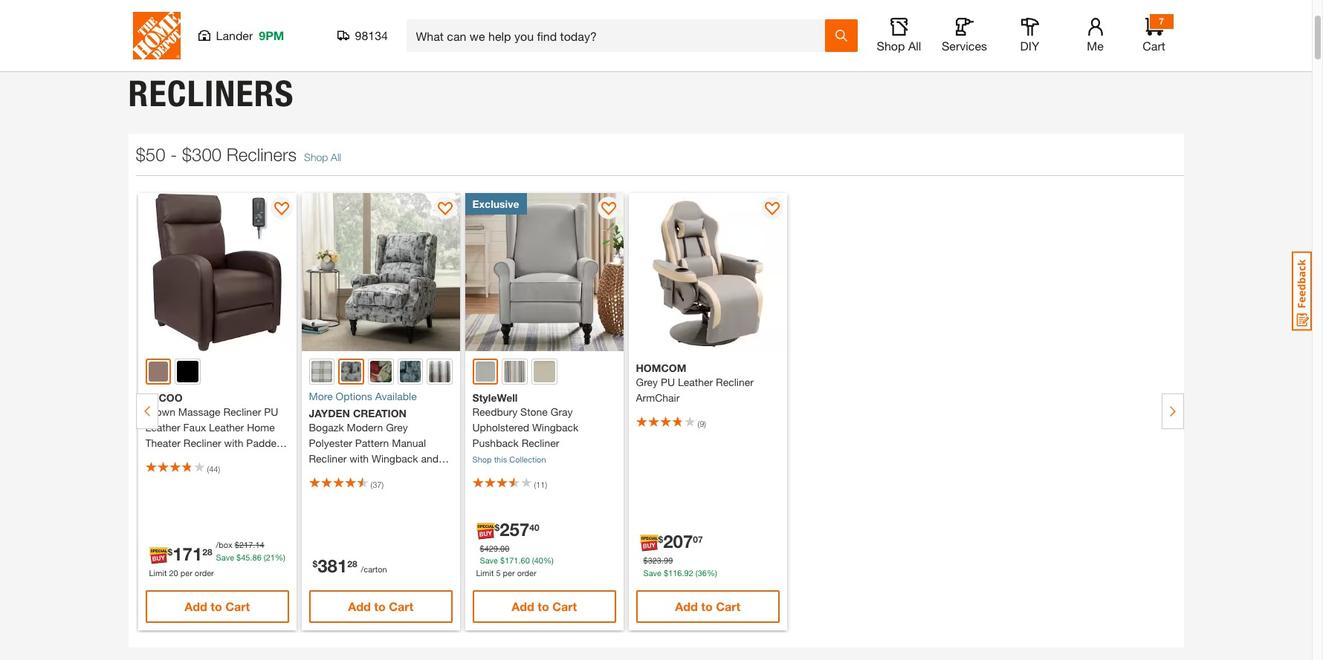 Task type: describe. For each thing, give the bounding box(es) containing it.
( 44 )
[[207, 464, 220, 474]]

reedbury
[[472, 406, 518, 418]]

99
[[664, 556, 673, 566]]

%) for $ 323 . 99 save $ 116 . 92 ( 36 %)
[[707, 568, 717, 578]]

add for 207
[[675, 600, 698, 614]]

07
[[693, 534, 703, 545]]

$50 - $300  recliners shop all
[[136, 144, 341, 165]]

wingback inside jayden creation bogazk modern grey polyester pattern manual recliner with wingback and rubber wood legs
[[372, 452, 418, 465]]

pattern
[[355, 437, 389, 449]]

44
[[209, 464, 218, 474]]

shop inside stylewell reedbury stone gray upholstered wingback pushback recliner shop this collection
[[472, 455, 492, 464]]

98134 button
[[337, 28, 388, 43]]

40 inside $ 257 40
[[529, 522, 539, 533]]

display image for 171
[[274, 202, 289, 217]]

) for ( 11 )
[[545, 480, 547, 490]]

/box $ 217 . 14 save $ 45 . 86 ( 21 %) limit 20 per order
[[149, 540, 285, 578]]

lander
[[216, 28, 253, 42]]

00
[[500, 544, 509, 553]]

all inside $50 - $300  recliners shop all
[[331, 151, 341, 163]]

$ 171 28
[[168, 544, 212, 565]]

theater
[[145, 437, 181, 449]]

brown massage recliner pu leather faux leather home theater recliner with padded seat and massage backrest image
[[138, 193, 297, 352]]

cart for 207
[[716, 600, 740, 614]]

faux
[[183, 421, 206, 434]]

exclusive
[[472, 197, 519, 210]]

display image for 207
[[765, 202, 780, 217]]

28 for 171
[[202, 546, 212, 558]]

cart for 171
[[225, 600, 250, 614]]

with inside lacoo brown massage recliner pu leather faux leather home theater recliner with padded seat and massage backrest
[[224, 437, 243, 449]]

blue image
[[400, 361, 421, 383]]

1 vertical spatial recliners
[[227, 144, 297, 165]]

$ 257 40
[[495, 519, 539, 540]]

add to cart for 207
[[675, 600, 740, 614]]

wood
[[346, 468, 373, 481]]

bogazk modern grey polyester pattern manual recliner with wingback and rubber wood legs image
[[301, 193, 460, 352]]

grey image
[[341, 362, 361, 382]]

9
[[700, 419, 704, 429]]

bogazk
[[309, 421, 344, 434]]

5
[[496, 568, 501, 578]]

9pm
[[259, 28, 284, 42]]

add to cart button for 171
[[145, 591, 289, 624]]

$ 207 07
[[658, 532, 703, 552]]

) for ( 44 )
[[218, 464, 220, 474]]

/carton
[[361, 565, 387, 575]]

to for 207
[[701, 600, 713, 614]]

( inside $ 429 . 00 save $ 171 . 60 ( 40 %) limit 5 per order
[[532, 556, 534, 566]]

rubber
[[309, 468, 343, 481]]

pushback
[[472, 437, 519, 449]]

) for ( 37 )
[[382, 480, 384, 490]]

( 11 )
[[534, 480, 547, 490]]

86
[[252, 553, 261, 562]]

2 add to cart button from the left
[[309, 591, 453, 624]]

tan stripe image
[[504, 361, 525, 383]]

grey pu leather recliner armchair image
[[628, 193, 787, 352]]

save for $ 429 . 00 save $ 171 . 60 ( 40 %) limit 5 per order
[[480, 556, 498, 566]]

to for 171
[[211, 600, 222, 614]]

stone gray image
[[475, 362, 495, 382]]

217
[[239, 540, 253, 550]]

20
[[169, 568, 178, 578]]

manual
[[392, 437, 426, 449]]

( left backrest at the left bottom
[[207, 464, 209, 474]]

black image
[[177, 361, 198, 383]]

lander 9pm
[[216, 28, 284, 42]]

36
[[698, 568, 707, 578]]

all inside button
[[908, 39, 921, 53]]

stylewell reedbury stone gray upholstered wingback pushback recliner shop this collection
[[472, 391, 579, 464]]

add to cart button for 207
[[636, 591, 780, 624]]

home
[[247, 421, 275, 434]]

shop all link
[[304, 151, 341, 163]]

wingback inside stylewell reedbury stone gray upholstered wingback pushback recliner shop this collection
[[532, 421, 579, 434]]

37
[[373, 480, 382, 490]]

add for 171
[[185, 600, 207, 614]]

order inside /box $ 217 . 14 save $ 45 . 86 ( 21 %) limit 20 per order
[[195, 568, 214, 578]]

$ inside $ 171 28
[[168, 546, 173, 558]]

21
[[266, 553, 275, 562]]

$ down 00 at the bottom
[[500, 556, 505, 566]]

-
[[170, 144, 177, 165]]

this
[[494, 455, 507, 464]]

add to cart for 171
[[185, 600, 250, 614]]

available
[[375, 390, 417, 403]]

more
[[309, 390, 333, 403]]

$ 381 28 /carton
[[313, 556, 387, 577]]

$300
[[182, 144, 222, 165]]

more options available
[[309, 390, 417, 403]]

padded
[[246, 437, 283, 449]]

/box
[[216, 540, 233, 550]]

save inside /box $ 217 . 14 save $ 45 . 86 ( 21 %) limit 20 per order
[[216, 553, 234, 562]]

per inside $ 429 . 00 save $ 171 . 60 ( 40 %) limit 5 per order
[[503, 568, 515, 578]]

jayden creation bogazk modern grey polyester pattern manual recliner with wingback and rubber wood legs
[[309, 407, 439, 481]]

feedback link image
[[1292, 251, 1312, 332]]

40 inside $ 429 . 00 save $ 171 . 60 ( 40 %) limit 5 per order
[[534, 556, 543, 566]]

shop all button
[[875, 18, 923, 54]]

leather inside 'homcom grey pu leather recliner armchair'
[[678, 376, 713, 389]]

( 9 )
[[698, 419, 706, 429]]

me
[[1087, 39, 1104, 53]]

11
[[536, 480, 545, 490]]

brown image
[[148, 362, 168, 382]]

45
[[241, 553, 250, 562]]

cart for 257
[[552, 600, 577, 614]]

92
[[684, 568, 693, 578]]

$ down 217 at the left of page
[[236, 553, 241, 562]]

257
[[500, 519, 529, 540]]

lacoo brown massage recliner pu leather faux leather home theater recliner with padded seat and massage backrest
[[145, 391, 283, 465]]

( down 'homcom grey pu leather recliner armchair'
[[698, 419, 700, 429]]

add for 257
[[512, 600, 534, 614]]

%) for $ 429 . 00 save $ 171 . 60 ( 40 %) limit 5 per order
[[543, 556, 554, 566]]

What can we help you find today? search field
[[416, 20, 824, 51]]

207
[[663, 532, 693, 552]]

98134
[[355, 28, 388, 42]]

shop all
[[877, 39, 921, 53]]

services button
[[941, 18, 988, 54]]



Task type: locate. For each thing, give the bounding box(es) containing it.
0 horizontal spatial with
[[224, 437, 243, 449]]

1 and from the left
[[169, 452, 187, 465]]

( inside /box $ 217 . 14 save $ 45 . 86 ( 21 %) limit 20 per order
[[264, 553, 266, 562]]

$ left 00 at the bottom
[[480, 544, 484, 553]]

gray
[[551, 406, 573, 418]]

creation
[[353, 407, 407, 420]]

pu
[[661, 376, 675, 389], [264, 406, 278, 418]]

shop inside button
[[877, 39, 905, 53]]

1 vertical spatial shop
[[304, 151, 328, 163]]

1 horizontal spatial pu
[[661, 376, 675, 389]]

save down '/box'
[[216, 553, 234, 562]]

) for ( 9 )
[[704, 419, 706, 429]]

2 add from the left
[[348, 600, 371, 614]]

and down manual
[[421, 452, 439, 465]]

3 add from the left
[[512, 600, 534, 614]]

upholstered
[[472, 421, 529, 434]]

1 add to cart from the left
[[185, 600, 250, 614]]

add to cart button down /carton
[[309, 591, 453, 624]]

1 horizontal spatial %)
[[543, 556, 554, 566]]

per right 5
[[503, 568, 515, 578]]

add down /box $ 217 . 14 save $ 45 . 86 ( 21 %) limit 20 per order
[[185, 600, 207, 614]]

cart
[[1143, 39, 1165, 53], [225, 600, 250, 614], [389, 600, 413, 614], [552, 600, 577, 614], [716, 600, 740, 614]]

and down "theater"
[[169, 452, 187, 465]]

0 horizontal spatial 171
[[173, 544, 202, 565]]

14
[[255, 540, 264, 550]]

3 add to cart button from the left
[[472, 591, 616, 624]]

) down 'homcom grey pu leather recliner armchair'
[[704, 419, 706, 429]]

%) right 86
[[275, 553, 285, 562]]

1 vertical spatial 40
[[534, 556, 543, 566]]

60
[[521, 556, 530, 566]]

add to cart for 257
[[512, 600, 577, 614]]

diy button
[[1006, 18, 1054, 54]]

1 horizontal spatial limit
[[476, 568, 494, 578]]

display image
[[274, 202, 289, 217], [765, 202, 780, 217]]

lacoo
[[145, 391, 183, 404]]

backrest
[[235, 452, 276, 465]]

reedbury stone gray upholstered wingback pushback recliner image
[[465, 193, 624, 352]]

0 horizontal spatial display image
[[274, 202, 289, 217]]

40
[[529, 522, 539, 533], [534, 556, 543, 566]]

biscuit beige image
[[534, 361, 555, 383]]

2 horizontal spatial save
[[643, 568, 662, 578]]

and
[[169, 452, 187, 465], [421, 452, 439, 465]]

1 vertical spatial with
[[350, 452, 369, 465]]

1 horizontal spatial display image
[[765, 202, 780, 217]]

legs
[[376, 468, 399, 481]]

sponsored banner image
[[128, 0, 1184, 56]]

jayden
[[309, 407, 350, 420]]

0 horizontal spatial save
[[216, 553, 234, 562]]

leather right faux at the left of page
[[209, 421, 244, 434]]

1 vertical spatial grey
[[386, 421, 408, 434]]

add to cart down /box $ 217 . 14 save $ 45 . 86 ( 21 %) limit 20 per order
[[185, 600, 250, 614]]

1 horizontal spatial leather
[[209, 421, 244, 434]]

1 limit from the left
[[149, 568, 167, 578]]

4 add to cart from the left
[[675, 600, 740, 614]]

recliner
[[716, 376, 754, 389], [223, 406, 261, 418], [183, 437, 221, 449], [522, 437, 559, 449], [309, 452, 347, 465]]

grey inside jayden creation bogazk modern grey polyester pattern manual recliner with wingback and rubber wood legs
[[386, 421, 408, 434]]

$ up 20
[[168, 546, 173, 558]]

recliners
[[128, 72, 294, 115], [227, 144, 297, 165]]

0 horizontal spatial leather
[[145, 421, 180, 434]]

0 vertical spatial wingback
[[532, 421, 579, 434]]

massage
[[178, 406, 220, 418], [190, 452, 232, 465]]

2 horizontal spatial shop
[[877, 39, 905, 53]]

grey
[[636, 376, 658, 389], [386, 421, 408, 434]]

to down /box $ 217 . 14 save $ 45 . 86 ( 21 %) limit 20 per order
[[211, 600, 222, 614]]

save inside $ 429 . 00 save $ 171 . 60 ( 40 %) limit 5 per order
[[480, 556, 498, 566]]

with inside jayden creation bogazk modern grey polyester pattern manual recliner with wingback and rubber wood legs
[[350, 452, 369, 465]]

recliners right $300
[[227, 144, 297, 165]]

$ up the 323
[[658, 534, 663, 545]]

$ 323 . 99 save $ 116 . 92 ( 36 %)
[[643, 556, 717, 578]]

massage up faux at the left of page
[[178, 406, 220, 418]]

to down $ 429 . 00 save $ 171 . 60 ( 40 %) limit 5 per order
[[538, 600, 549, 614]]

2 display image from the left
[[601, 202, 616, 217]]

limit inside /box $ 217 . 14 save $ 45 . 86 ( 21 %) limit 20 per order
[[149, 568, 167, 578]]

1 display image from the left
[[274, 202, 289, 217]]

add down '60' on the bottom left
[[512, 600, 534, 614]]

me button
[[1072, 18, 1119, 54]]

and inside lacoo brown massage recliner pu leather faux leather home theater recliner with padded seat and massage backrest
[[169, 452, 187, 465]]

add to cart button down 36
[[636, 591, 780, 624]]

with
[[224, 437, 243, 449], [350, 452, 369, 465]]

grey up manual
[[386, 421, 408, 434]]

0 vertical spatial pu
[[661, 376, 675, 389]]

( right '60' on the bottom left
[[532, 556, 534, 566]]

limit
[[149, 568, 167, 578], [476, 568, 494, 578]]

stripe black image
[[429, 361, 450, 383]]

%) inside $ 429 . 00 save $ 171 . 60 ( 40 %) limit 5 per order
[[543, 556, 554, 566]]

%) inside /box $ 217 . 14 save $ 45 . 86 ( 21 %) limit 20 per order
[[275, 553, 285, 562]]

.
[[253, 540, 255, 550], [498, 544, 500, 553], [250, 553, 252, 562], [518, 556, 521, 566], [662, 556, 664, 566], [682, 568, 684, 578]]

to down /carton
[[374, 600, 386, 614]]

4 to from the left
[[701, 600, 713, 614]]

$ right the 21
[[313, 559, 318, 570]]

(
[[698, 419, 700, 429], [207, 464, 209, 474], [371, 480, 373, 490], [534, 480, 536, 490], [264, 553, 266, 562], [532, 556, 534, 566], [696, 568, 698, 578]]

$ up 429
[[495, 522, 500, 533]]

to down 36
[[701, 600, 713, 614]]

0 horizontal spatial display image
[[438, 202, 453, 217]]

0 vertical spatial with
[[224, 437, 243, 449]]

1 vertical spatial massage
[[190, 452, 232, 465]]

wingback down gray
[[532, 421, 579, 434]]

1 add from the left
[[185, 600, 207, 614]]

shop inside $50 - $300  recliners shop all
[[304, 151, 328, 163]]

add to cart
[[185, 600, 250, 614], [348, 600, 413, 614], [512, 600, 577, 614], [675, 600, 740, 614]]

order down '60' on the bottom left
[[517, 568, 536, 578]]

1 horizontal spatial grey
[[636, 376, 658, 389]]

grey inside 'homcom grey pu leather recliner armchair'
[[636, 376, 658, 389]]

2 horizontal spatial leather
[[678, 376, 713, 389]]

limit inside $ 429 . 00 save $ 171 . 60 ( 40 %) limit 5 per order
[[476, 568, 494, 578]]

homcom
[[636, 362, 686, 375]]

save
[[216, 553, 234, 562], [480, 556, 498, 566], [643, 568, 662, 578]]

0 horizontal spatial limit
[[149, 568, 167, 578]]

order inside $ 429 . 00 save $ 171 . 60 ( 40 %) limit 5 per order
[[517, 568, 536, 578]]

tropical image
[[370, 361, 391, 383]]

0 vertical spatial shop
[[877, 39, 905, 53]]

per inside /box $ 217 . 14 save $ 45 . 86 ( 21 %) limit 20 per order
[[180, 568, 192, 578]]

$50
[[136, 144, 165, 165]]

to
[[211, 600, 222, 614], [374, 600, 386, 614], [538, 600, 549, 614], [701, 600, 713, 614]]

$ inside "$ 381 28 /carton"
[[313, 559, 318, 570]]

3 add to cart from the left
[[512, 600, 577, 614]]

with up wood
[[350, 452, 369, 465]]

diy
[[1020, 39, 1039, 53]]

recliner inside stylewell reedbury stone gray upholstered wingback pushback recliner shop this collection
[[522, 437, 559, 449]]

28 inside "$ 381 28 /carton"
[[347, 559, 357, 570]]

1 order from the left
[[195, 568, 214, 578]]

2 limit from the left
[[476, 568, 494, 578]]

0 horizontal spatial order
[[195, 568, 214, 578]]

$ inside $ 207 07
[[658, 534, 663, 545]]

) left backrest at the left bottom
[[218, 464, 220, 474]]

1 horizontal spatial with
[[350, 452, 369, 465]]

1 vertical spatial all
[[331, 151, 341, 163]]

wingback
[[532, 421, 579, 434], [372, 452, 418, 465]]

1 horizontal spatial all
[[908, 39, 921, 53]]

limit left 5
[[476, 568, 494, 578]]

4 add from the left
[[675, 600, 698, 614]]

per right 20
[[180, 568, 192, 578]]

per
[[180, 568, 192, 578], [503, 568, 515, 578]]

2 order from the left
[[517, 568, 536, 578]]

1 horizontal spatial display image
[[601, 202, 616, 217]]

1 horizontal spatial per
[[503, 568, 515, 578]]

1 horizontal spatial shop
[[472, 455, 492, 464]]

1 vertical spatial 28
[[347, 559, 357, 570]]

171 inside $ 429 . 00 save $ 171 . 60 ( 40 %) limit 5 per order
[[505, 556, 518, 566]]

28 for 381
[[347, 559, 357, 570]]

0 horizontal spatial all
[[331, 151, 341, 163]]

order down $ 171 28
[[195, 568, 214, 578]]

$ left 99
[[643, 556, 648, 566]]

171
[[173, 544, 202, 565], [505, 556, 518, 566]]

leather down the homcom
[[678, 376, 713, 389]]

429
[[484, 544, 498, 553]]

polyester
[[309, 437, 352, 449]]

7
[[1159, 16, 1164, 27]]

add to cart button down '60' on the bottom left
[[472, 591, 616, 624]]

2 per from the left
[[503, 568, 515, 578]]

1 vertical spatial pu
[[264, 406, 278, 418]]

28 left '/box'
[[202, 546, 212, 558]]

pu inside 'homcom grey pu leather recliner armchair'
[[661, 376, 675, 389]]

stone
[[520, 406, 548, 418]]

28 left /carton
[[347, 559, 357, 570]]

leather up "theater"
[[145, 421, 180, 434]]

%) right 92
[[707, 568, 717, 578]]

to for 257
[[538, 600, 549, 614]]

2 display image from the left
[[765, 202, 780, 217]]

2 horizontal spatial %)
[[707, 568, 717, 578]]

modern
[[347, 421, 383, 434]]

$ 429 . 00 save $ 171 . 60 ( 40 %) limit 5 per order
[[476, 544, 554, 578]]

28 inside $ 171 28
[[202, 546, 212, 558]]

options
[[336, 390, 372, 403]]

pu down the homcom
[[661, 376, 675, 389]]

2 vertical spatial shop
[[472, 455, 492, 464]]

2 to from the left
[[374, 600, 386, 614]]

( 37 )
[[371, 480, 384, 490]]

0 vertical spatial recliners
[[128, 72, 294, 115]]

0 horizontal spatial grey
[[386, 421, 408, 434]]

display image
[[438, 202, 453, 217], [601, 202, 616, 217]]

add to cart button for 257
[[472, 591, 616, 624]]

seat
[[145, 452, 167, 465]]

0 vertical spatial all
[[908, 39, 921, 53]]

1 vertical spatial wingback
[[372, 452, 418, 465]]

0 vertical spatial massage
[[178, 406, 220, 418]]

plaid grey image
[[311, 361, 332, 383]]

1 horizontal spatial and
[[421, 452, 439, 465]]

2 and from the left
[[421, 452, 439, 465]]

1 horizontal spatial wingback
[[532, 421, 579, 434]]

171 up 20
[[173, 544, 202, 565]]

$ right '/box'
[[235, 540, 239, 550]]

recliner inside 'homcom grey pu leather recliner armchair'
[[716, 376, 754, 389]]

0 vertical spatial grey
[[636, 376, 658, 389]]

wingback up "legs"
[[372, 452, 418, 465]]

$ inside $ 257 40
[[495, 522, 500, 533]]

cart 7
[[1143, 16, 1165, 53]]

shop this collection link
[[472, 455, 546, 464]]

homcom grey pu leather recliner armchair
[[636, 362, 754, 404]]

1 horizontal spatial 171
[[505, 556, 518, 566]]

add
[[185, 600, 207, 614], [348, 600, 371, 614], [512, 600, 534, 614], [675, 600, 698, 614]]

( right 86
[[264, 553, 266, 562]]

recliners up $300
[[128, 72, 294, 115]]

pu inside lacoo brown massage recliner pu leather faux leather home theater recliner with padded seat and massage backrest
[[264, 406, 278, 418]]

$ down 99
[[664, 568, 668, 578]]

save down 429
[[480, 556, 498, 566]]

0 horizontal spatial 28
[[202, 546, 212, 558]]

0 horizontal spatial and
[[169, 452, 187, 465]]

more options available link
[[309, 388, 453, 404]]

0 vertical spatial 28
[[202, 546, 212, 558]]

0 horizontal spatial per
[[180, 568, 192, 578]]

) right wood
[[382, 480, 384, 490]]

381
[[318, 556, 347, 577]]

116
[[668, 568, 682, 578]]

) down collection
[[545, 480, 547, 490]]

all
[[908, 39, 921, 53], [331, 151, 341, 163]]

0 vertical spatial 40
[[529, 522, 539, 533]]

add down /carton
[[348, 600, 371, 614]]

1 horizontal spatial save
[[480, 556, 498, 566]]

add down 92
[[675, 600, 698, 614]]

1 per from the left
[[180, 568, 192, 578]]

0 horizontal spatial wingback
[[372, 452, 418, 465]]

add to cart button down /box $ 217 . 14 save $ 45 . 86 ( 21 %) limit 20 per order
[[145, 591, 289, 624]]

0 horizontal spatial pu
[[264, 406, 278, 418]]

add to cart down 36
[[675, 600, 740, 614]]

massage down faux at the left of page
[[190, 452, 232, 465]]

323
[[648, 556, 662, 566]]

pu up home
[[264, 406, 278, 418]]

( right 92
[[696, 568, 698, 578]]

stylewell
[[472, 391, 518, 404]]

add to cart button
[[145, 591, 289, 624], [309, 591, 453, 624], [472, 591, 616, 624], [636, 591, 780, 624]]

add to cart down '60' on the bottom left
[[512, 600, 577, 614]]

recliner inside jayden creation bogazk modern grey polyester pattern manual recliner with wingback and rubber wood legs
[[309, 452, 347, 465]]

save for $ 323 . 99 save $ 116 . 92 ( 36 %)
[[643, 568, 662, 578]]

( inside $ 323 . 99 save $ 116 . 92 ( 36 %)
[[696, 568, 698, 578]]

shop
[[877, 39, 905, 53], [304, 151, 328, 163], [472, 455, 492, 464]]

0 horizontal spatial shop
[[304, 151, 328, 163]]

grey up 'armchair'
[[636, 376, 658, 389]]

4 add to cart button from the left
[[636, 591, 780, 624]]

save inside $ 323 . 99 save $ 116 . 92 ( 36 %)
[[643, 568, 662, 578]]

services
[[942, 39, 987, 53]]

add to cart down /carton
[[348, 600, 413, 614]]

the home depot logo image
[[133, 12, 180, 59]]

( down collection
[[534, 480, 536, 490]]

1 to from the left
[[211, 600, 222, 614]]

3 to from the left
[[538, 600, 549, 614]]

40 up '60' on the bottom left
[[529, 522, 539, 533]]

1 horizontal spatial order
[[517, 568, 536, 578]]

collection
[[509, 455, 546, 464]]

brown
[[145, 406, 175, 418]]

1 add to cart button from the left
[[145, 591, 289, 624]]

%) right '60' on the bottom left
[[543, 556, 554, 566]]

with up backrest at the left bottom
[[224, 437, 243, 449]]

save down the 323
[[643, 568, 662, 578]]

0 horizontal spatial %)
[[275, 553, 285, 562]]

limit left 20
[[149, 568, 167, 578]]

40 right '60' on the bottom left
[[534, 556, 543, 566]]

1 horizontal spatial 28
[[347, 559, 357, 570]]

2 add to cart from the left
[[348, 600, 413, 614]]

%) inside $ 323 . 99 save $ 116 . 92 ( 36 %)
[[707, 568, 717, 578]]

171 left '60' on the bottom left
[[505, 556, 518, 566]]

and inside jayden creation bogazk modern grey polyester pattern manual recliner with wingback and rubber wood legs
[[421, 452, 439, 465]]

armchair
[[636, 392, 680, 404]]

( left "legs"
[[371, 480, 373, 490]]

%)
[[275, 553, 285, 562], [543, 556, 554, 566], [707, 568, 717, 578]]

1 display image from the left
[[438, 202, 453, 217]]



Task type: vqa. For each thing, say whether or not it's contained in the screenshot.
ideas inside the Specials & Offers Military Discount Benefit DIY Projects & Ideas Truck & Tool Rental Installation & Services
no



